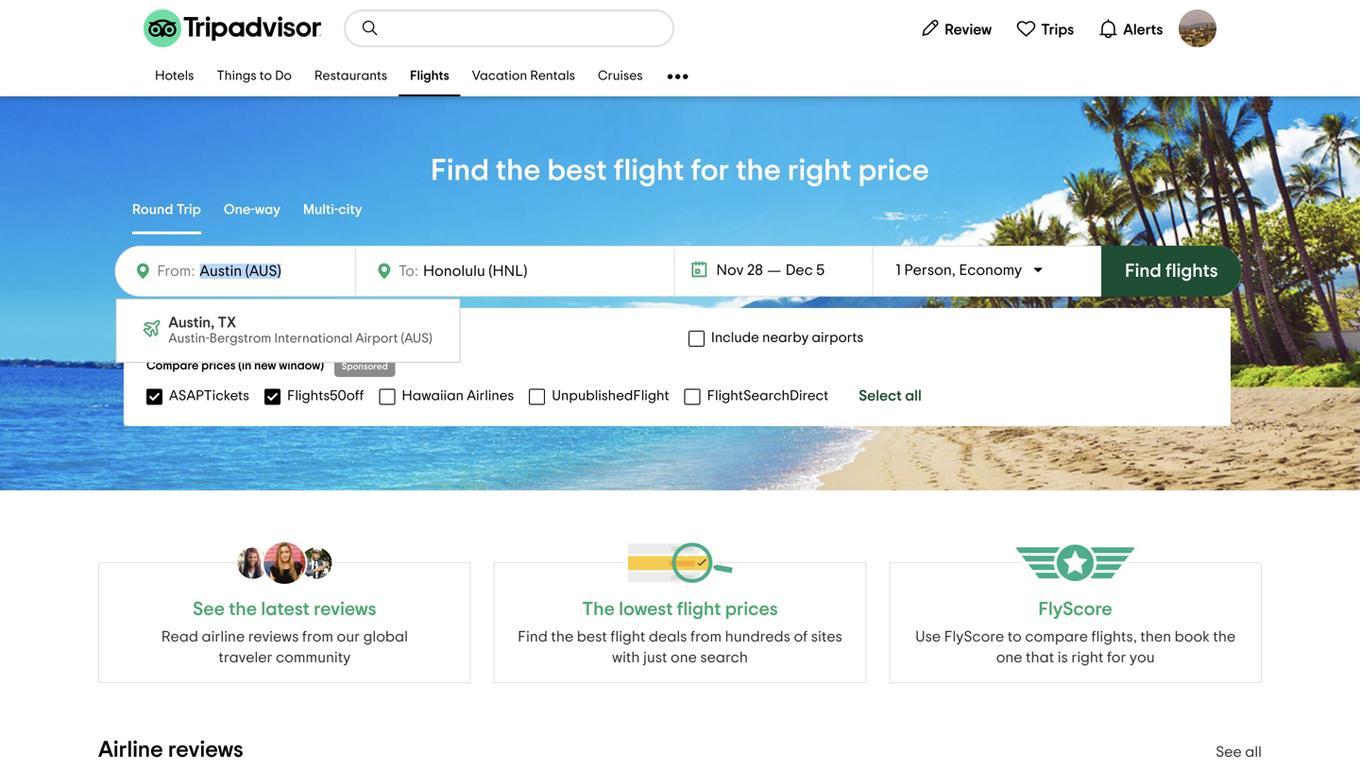 Task type: describe. For each thing, give the bounding box(es) containing it.
traveler community
[[219, 650, 351, 665]]

airline
[[202, 629, 245, 644]]

asaptickets
[[169, 389, 249, 403]]

include nearby airports
[[711, 331, 864, 345]]

latest
[[261, 600, 310, 619]]

vacation
[[472, 69, 527, 83]]

multi-city link
[[303, 189, 362, 234]]

prefer
[[169, 331, 208, 345]]

nov
[[717, 263, 744, 278]]

then
[[1141, 629, 1172, 644]]

2 vertical spatial reviews
[[168, 739, 243, 762]]

find for find flights
[[1126, 262, 1162, 281]]

round trip
[[132, 203, 201, 217]]

nearby
[[763, 331, 809, 345]]

round
[[132, 203, 173, 217]]

read
[[161, 629, 198, 644]]

28
[[747, 263, 763, 278]]

the for find the best flight for the right price
[[496, 156, 541, 186]]

1 vertical spatial airline
[[98, 739, 163, 762]]

the lowest flight prices
[[582, 600, 778, 619]]

airline reviews link
[[98, 739, 243, 762]]

find flights
[[1126, 262, 1219, 281]]

flights
[[1166, 262, 1219, 281]]

flights,
[[1092, 629, 1138, 644]]

trips
[[1042, 22, 1075, 37]]

flight for deals
[[611, 629, 646, 644]]

flight prices
[[677, 600, 778, 619]]

compare prices (in new window)
[[146, 360, 324, 372]]

flightsearchdirect
[[707, 389, 829, 403]]

restaurants
[[315, 69, 388, 83]]

nov 28
[[717, 263, 763, 278]]

one-way
[[224, 203, 281, 217]]

2 horizontal spatial reviews
[[314, 600, 377, 619]]

hundreds
[[725, 629, 791, 644]]

with
[[612, 650, 640, 665]]

0 vertical spatial flights
[[1158, 32, 1189, 43]]

review
[[945, 22, 992, 37]]

rentals
[[530, 69, 576, 83]]

select
[[859, 388, 902, 404]]

austin, tx austin-bergstrom international airport (aus)
[[169, 315, 433, 345]]

to:
[[399, 264, 419, 279]]

one search
[[671, 650, 748, 665]]

economy
[[960, 263, 1023, 278]]

tickets
[[1229, 32, 1263, 43]]

use
[[916, 629, 941, 644]]

airlines
[[467, 389, 514, 403]]

hotels link
[[144, 57, 205, 96]]

cheap flights - airline tickets
[[1123, 32, 1263, 43]]

all for select all
[[906, 388, 922, 404]]

find for find the best flight deals from hundreds of sites with just one search
[[518, 629, 548, 644]]

for you
[[1108, 650, 1155, 665]]

flyscore inside use flyscore to compare flights, then book the one that is right for you
[[945, 629, 1005, 644]]

find the best flight for the right price
[[431, 156, 930, 186]]

all for see all
[[1246, 745, 1263, 760]]

deals
[[649, 629, 687, 644]]

,
[[952, 263, 956, 278]]

just
[[644, 650, 668, 665]]

see all link
[[1216, 745, 1263, 760]]

vacation rentals
[[472, 69, 576, 83]]

find the best flight deals from hundreds of sites with just one search
[[518, 629, 843, 665]]

include
[[711, 331, 760, 345]]

alerts
[[1124, 22, 1164, 37]]

dec 5
[[786, 263, 825, 278]]

profile picture image
[[1179, 9, 1217, 47]]

international
[[274, 332, 353, 345]]

see all
[[1216, 745, 1263, 760]]

to inside use flyscore to compare flights, then book the one that is right for you
[[1008, 629, 1022, 644]]

window)
[[279, 360, 324, 372]]

prefer nonstop
[[169, 331, 265, 345]]

book
[[1175, 629, 1210, 644]]



Task type: locate. For each thing, give the bounding box(es) containing it.
our
[[337, 629, 360, 644]]

do
[[275, 69, 292, 83]]

find flights button
[[1102, 246, 1242, 297]]

global
[[364, 629, 408, 644]]

prices
[[201, 360, 236, 372]]

tripadvisor image
[[144, 9, 321, 47]]

0 horizontal spatial find
[[431, 156, 489, 186]]

1 vertical spatial flight
[[611, 629, 646, 644]]

1 horizontal spatial see
[[1216, 745, 1242, 760]]

things
[[217, 69, 257, 83]]

to up one
[[1008, 629, 1022, 644]]

flights inside flights link
[[410, 69, 450, 83]]

1 vertical spatial flights
[[410, 69, 450, 83]]

flight inside find the best flight deals from hundreds of sites with just one search
[[611, 629, 646, 644]]

multi-
[[303, 203, 339, 217]]

find for find the best flight for the right price
[[431, 156, 489, 186]]

reviews
[[314, 600, 377, 619], [248, 629, 299, 644], [168, 739, 243, 762]]

unpublishedflight
[[552, 389, 670, 403]]

right
[[788, 156, 852, 186], [1072, 650, 1104, 665]]

flights50off
[[287, 389, 364, 403]]

flight up the with
[[611, 629, 646, 644]]

things to do link
[[205, 57, 303, 96]]

0 vertical spatial see
[[193, 600, 225, 619]]

read airline reviews from our global traveler community
[[161, 629, 408, 665]]

use flyscore to compare flights, then book the one that is right for you
[[916, 629, 1236, 665]]

city
[[339, 203, 362, 217]]

vacation rentals link
[[461, 57, 587, 96]]

hawaiian airlines
[[402, 389, 514, 403]]

5
[[817, 263, 825, 278]]

(in
[[238, 360, 252, 372]]

trip
[[176, 203, 201, 217]]

tx
[[218, 315, 236, 330]]

find inside find the best flight deals from hundreds of sites with just one search
[[518, 629, 548, 644]]

austin,
[[169, 315, 215, 330]]

1 vertical spatial flyscore
[[945, 629, 1005, 644]]

review link
[[912, 9, 1001, 47]]

0 vertical spatial flyscore
[[1039, 600, 1113, 619]]

1 vertical spatial reviews
[[248, 629, 299, 644]]

flights link
[[399, 57, 461, 96]]

bergstrom
[[209, 332, 272, 345]]

flight left for
[[614, 156, 685, 186]]

from up one search on the bottom of the page
[[691, 629, 722, 644]]

trips link
[[1008, 9, 1083, 47]]

0 horizontal spatial airline
[[98, 739, 163, 762]]

to left do
[[260, 69, 272, 83]]

multi-city
[[303, 203, 362, 217]]

2 from from the left
[[691, 629, 722, 644]]

airline
[[1197, 32, 1227, 43], [98, 739, 163, 762]]

reviews inside 'read airline reviews from our global traveler community'
[[248, 629, 299, 644]]

one-way link
[[224, 189, 281, 234]]

0 horizontal spatial all
[[906, 388, 922, 404]]

best
[[548, 156, 607, 186], [577, 629, 607, 644]]

dec
[[786, 263, 813, 278]]

best for deals
[[577, 629, 607, 644]]

sponsored
[[342, 362, 388, 371]]

the
[[582, 600, 615, 619]]

1 horizontal spatial flights
[[1158, 32, 1189, 43]]

flyscore
[[1039, 600, 1113, 619], [945, 629, 1005, 644]]

the
[[496, 156, 541, 186], [736, 156, 781, 186], [229, 600, 257, 619], [551, 629, 574, 644], [1214, 629, 1236, 644]]

flyscore up 'compare'
[[1039, 600, 1113, 619]]

1 horizontal spatial flyscore
[[1039, 600, 1113, 619]]

from inside find the best flight deals from hundreds of sites with just one search
[[691, 629, 722, 644]]

1 horizontal spatial to
[[1008, 629, 1022, 644]]

round trip link
[[132, 189, 201, 234]]

the for find the best flight deals from hundreds of sites with just one search
[[551, 629, 574, 644]]

new
[[254, 360, 276, 372]]

1 vertical spatial right
[[1072, 650, 1104, 665]]

1 vertical spatial to
[[1008, 629, 1022, 644]]

1 vertical spatial all
[[1246, 745, 1263, 760]]

see for see all
[[1216, 745, 1242, 760]]

1 horizontal spatial reviews
[[248, 629, 299, 644]]

0 horizontal spatial right
[[788, 156, 852, 186]]

1 from from the left
[[302, 629, 334, 644]]

hotels
[[155, 69, 194, 83]]

cheap
[[1123, 32, 1156, 43]]

airport
[[356, 332, 398, 345]]

from left 'our' at bottom
[[302, 629, 334, 644]]

1 horizontal spatial airline
[[1197, 32, 1227, 43]]

right inside use flyscore to compare flights, then book the one that is right for you
[[1072, 650, 1104, 665]]

1 vertical spatial see
[[1216, 745, 1242, 760]]

flyscore up one
[[945, 629, 1005, 644]]

one
[[997, 650, 1023, 665]]

flight for for
[[614, 156, 685, 186]]

0 vertical spatial reviews
[[314, 600, 377, 619]]

compare
[[1026, 629, 1089, 644]]

0 horizontal spatial to
[[260, 69, 272, 83]]

find inside button
[[1126, 262, 1162, 281]]

None search field
[[346, 11, 673, 45]]

1 vertical spatial best
[[577, 629, 607, 644]]

see for see the latest reviews
[[193, 600, 225, 619]]

search image
[[361, 19, 380, 38]]

flight
[[614, 156, 685, 186], [611, 629, 646, 644]]

one-
[[224, 203, 255, 217]]

From where? text field
[[195, 258, 344, 284]]

0 vertical spatial all
[[906, 388, 922, 404]]

1 horizontal spatial right
[[1072, 650, 1104, 665]]

the for see the latest reviews
[[229, 600, 257, 619]]

right right is
[[1072, 650, 1104, 665]]

the inside use flyscore to compare flights, then book the one that is right for you
[[1214, 629, 1236, 644]]

1
[[896, 263, 901, 278]]

sites
[[812, 629, 843, 644]]

1 horizontal spatial all
[[1246, 745, 1263, 760]]

to inside things to do link
[[260, 69, 272, 83]]

airline reviews
[[98, 739, 243, 762]]

that
[[1026, 650, 1055, 665]]

0 horizontal spatial flyscore
[[945, 629, 1005, 644]]

cruises
[[598, 69, 643, 83]]

cruises link
[[587, 57, 655, 96]]

0 vertical spatial best
[[548, 156, 607, 186]]

0 horizontal spatial reviews
[[168, 739, 243, 762]]

price
[[859, 156, 930, 186]]

flights left -
[[1158, 32, 1189, 43]]

0 vertical spatial airline
[[1197, 32, 1227, 43]]

airports
[[812, 331, 864, 345]]

1 vertical spatial find
[[1126, 262, 1162, 281]]

1 person , economy
[[896, 263, 1023, 278]]

compare
[[146, 360, 199, 372]]

0 horizontal spatial see
[[193, 600, 225, 619]]

best inside find the best flight deals from hundreds of sites with just one search
[[577, 629, 607, 644]]

(aus)
[[401, 332, 433, 345]]

To where? text field
[[419, 259, 584, 284]]

0 vertical spatial flight
[[614, 156, 685, 186]]

person
[[905, 263, 952, 278]]

0 vertical spatial right
[[788, 156, 852, 186]]

from
[[302, 629, 334, 644], [691, 629, 722, 644]]

2 horizontal spatial find
[[1126, 262, 1162, 281]]

2 vertical spatial find
[[518, 629, 548, 644]]

from inside 'read airline reviews from our global traveler community'
[[302, 629, 334, 644]]

restaurants link
[[303, 57, 399, 96]]

1 horizontal spatial find
[[518, 629, 548, 644]]

-
[[1192, 32, 1195, 43]]

select all
[[859, 388, 922, 404]]

0 vertical spatial find
[[431, 156, 489, 186]]

best for for
[[548, 156, 607, 186]]

0 horizontal spatial from
[[302, 629, 334, 644]]

0 vertical spatial to
[[260, 69, 272, 83]]

things to do
[[217, 69, 292, 83]]

1 horizontal spatial from
[[691, 629, 722, 644]]

of
[[794, 629, 808, 644]]

from:
[[157, 264, 195, 279]]

see the latest reviews
[[193, 600, 377, 619]]

right left price
[[788, 156, 852, 186]]

for
[[691, 156, 730, 186]]

nonstop
[[212, 331, 265, 345]]

0 horizontal spatial flights
[[410, 69, 450, 83]]

way
[[255, 203, 281, 217]]

the inside find the best flight deals from hundreds of sites with just one search
[[551, 629, 574, 644]]

austin-
[[169, 332, 209, 345]]

flights left vacation at left
[[410, 69, 450, 83]]

flights
[[1158, 32, 1189, 43], [410, 69, 450, 83]]



Task type: vqa. For each thing, say whether or not it's contained in the screenshot.
the top at
no



